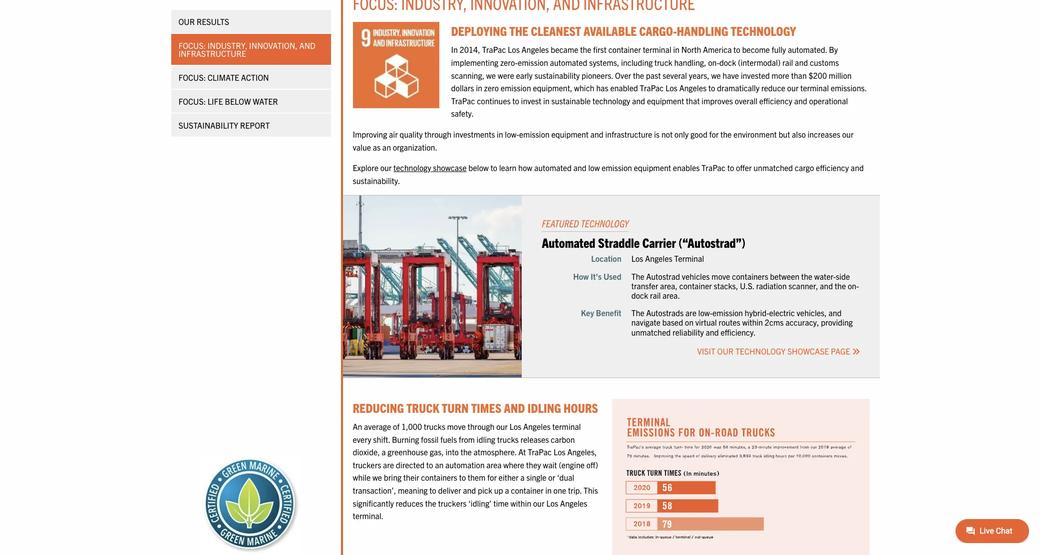 Task type: vqa. For each thing, say whether or not it's contained in the screenshot.
Oakland
no



Task type: locate. For each thing, give the bounding box(es) containing it.
0 horizontal spatial rail
[[650, 291, 661, 301]]

pick
[[478, 486, 492, 496]]

0 vertical spatial container
[[608, 45, 641, 55]]

0 vertical spatial automated
[[550, 57, 587, 67]]

1 vertical spatial rail
[[650, 291, 661, 301]]

0 horizontal spatial and
[[299, 40, 316, 50]]

trucks up fossil
[[424, 422, 445, 432]]

1 vertical spatial container
[[679, 281, 712, 291]]

for right "good" on the top right of page
[[709, 129, 719, 139]]

1 vertical spatial for
[[487, 473, 497, 483]]

2 the from the top
[[631, 308, 645, 318]]

0 horizontal spatial an
[[382, 142, 391, 152]]

the left autostrads
[[631, 308, 645, 318]]

equipment down sustainable
[[552, 129, 589, 139]]

for inside improving air quality through investments in low-emission equipment and infrastructure is not only good for the environment but also increases our value as an organization.
[[709, 129, 719, 139]]

0 horizontal spatial for
[[487, 473, 497, 483]]

gas,
[[430, 448, 444, 458]]

them
[[468, 473, 486, 483]]

rail
[[783, 57, 793, 67], [650, 291, 661, 301]]

0 vertical spatial for
[[709, 129, 719, 139]]

2 vertical spatial container
[[511, 486, 544, 496]]

0 horizontal spatial containers
[[421, 473, 457, 483]]

cleanest
[[531, 23, 581, 39]]

an right the as
[[382, 142, 391, 152]]

electric
[[769, 308, 795, 318]]

efficiency right the cargo
[[816, 163, 849, 173]]

move right vehicles
[[712, 272, 730, 282]]

rail left area.
[[650, 291, 661, 301]]

focus: inside 'link'
[[179, 72, 206, 82]]

unmatched down autostrads
[[631, 327, 671, 337]]

container
[[608, 45, 641, 55], [679, 281, 712, 291], [511, 486, 544, 496]]

fossil
[[421, 435, 439, 445]]

container up including
[[608, 45, 641, 55]]

0 horizontal spatial efficiency
[[759, 96, 793, 106]]

burning
[[392, 435, 419, 445]]

1 vertical spatial terminal
[[801, 83, 829, 93]]

enabled
[[610, 83, 638, 93]]

trapac down past
[[640, 83, 664, 93]]

including
[[621, 57, 653, 67]]

terminal down $200
[[801, 83, 829, 93]]

1 vertical spatial through
[[468, 422, 495, 432]]

up
[[494, 486, 503, 496]]

emission inside below to learn how automated and low emission equipment enables trapac to offer unmatched cargo efficiency and sustainability.
[[602, 163, 632, 173]]

infrastructure
[[179, 48, 246, 58]]

los angeles terminal
[[631, 254, 704, 264]]

1 vertical spatial technology
[[394, 163, 431, 173]]

0 vertical spatial technology
[[581, 217, 629, 230]]

vehicles,
[[797, 308, 827, 318]]

they
[[526, 460, 541, 470]]

value
[[353, 142, 371, 152]]

angeles down trip. on the bottom right of the page
[[560, 499, 587, 509]]

we left have
[[711, 70, 721, 80]]

0 vertical spatial truckers
[[353, 460, 381, 470]]

1 horizontal spatial container
[[608, 45, 641, 55]]

move inside the autostrad vehicles move containers between the water-side transfer area, container stacks, u.s. radiation scanner, and the on- dock rail area.
[[712, 272, 730, 282]]

trapac down releases at bottom
[[528, 448, 552, 458]]

1 the from the top
[[631, 272, 645, 282]]

trapac inside below to learn how automated and low emission equipment enables trapac to offer unmatched cargo efficiency and sustainability.
[[702, 163, 726, 173]]

reliability
[[673, 327, 704, 337]]

within inside the autostrads are low-emission hybrid-electric vehicles, and navigate based on virtual routes within 2cms accuracy, providing unmatched reliability and efficiency.
[[742, 318, 763, 328]]

are up bring
[[383, 460, 394, 470]]

1 vertical spatial move
[[447, 422, 466, 432]]

1 vertical spatial an
[[435, 460, 444, 470]]

efficiency
[[759, 96, 793, 106], [816, 163, 849, 173]]

available
[[584, 23, 637, 39]]

0 vertical spatial on-
[[708, 57, 720, 67]]

emission down invest
[[519, 129, 550, 139]]

we up transaction',
[[373, 473, 382, 483]]

through up idling
[[468, 422, 495, 432]]

routes
[[719, 318, 741, 328]]

through inside an average of 1,000 trucks move through our los angeles terminal every shift. burning fossil fuels from idling trucks releases carbon dioxide, a greenhouse gas, into the atmosphere. at trapac los angeles, truckers are directed to an automation area where they wait (engine off) while we bring their containers to them for either a single or 'dual transaction', meaning to deliver and pick up a container in one trip. this significantly reduces the truckers 'idling' time within our los angeles terminal.
[[468, 422, 495, 432]]

low
[[588, 163, 600, 173]]

1 horizontal spatial technology
[[736, 346, 786, 356]]

on
[[685, 318, 694, 328]]

off)
[[587, 460, 598, 470]]

0 horizontal spatial through
[[425, 129, 452, 139]]

0 vertical spatial terminal
[[643, 45, 671, 55]]

technology inside featured technology automated straddle carrier ("autostrad")
[[581, 217, 629, 230]]

virtual
[[696, 318, 717, 328]]

0 horizontal spatial container
[[511, 486, 544, 496]]

0 horizontal spatial unmatched
[[631, 327, 671, 337]]

radiation
[[756, 281, 787, 291]]

below
[[225, 96, 251, 106]]

emission right low
[[602, 163, 632, 173]]

0 horizontal spatial move
[[447, 422, 466, 432]]

average
[[364, 422, 391, 432]]

within left 2cms
[[742, 318, 763, 328]]

unmatched right offer
[[754, 163, 793, 173]]

technology
[[581, 217, 629, 230], [736, 346, 786, 356]]

containers inside an average of 1,000 trucks move through our los angeles terminal every shift. burning fossil fuels from idling trucks releases carbon dioxide, a greenhouse gas, into the atmosphere. at trapac los angeles, truckers are directed to an automation area where they wait (engine off) while we bring their containers to them for either a single or 'dual transaction', meaning to deliver and pick up a container in one trip. this significantly reduces the truckers 'idling' time within our los angeles terminal.
[[421, 473, 457, 483]]

an down gas, at the bottom of the page
[[435, 460, 444, 470]]

containers
[[732, 272, 768, 282], [421, 473, 457, 483]]

our down the times
[[496, 422, 508, 432]]

shift.
[[373, 435, 390, 445]]

0 vertical spatial efficiency
[[759, 96, 793, 106]]

2 horizontal spatial a
[[521, 473, 525, 483]]

1 vertical spatial and
[[504, 400, 525, 416]]

0 vertical spatial technology
[[593, 96, 630, 106]]

directed
[[396, 460, 425, 470]]

our results link
[[171, 10, 331, 33]]

0 horizontal spatial are
[[383, 460, 394, 470]]

dock inside in 2014, trapac los angeles became the first container terminal in north america to become fully automated. by implementing zero-emission automated systems, including truck handling, on-dock (intermodal) rail and customs scanning, we were early sustainability pioneers. over the past several years, we have invested more than $200 million dollars in zero emission equipment, which has enabled trapac los angeles to dramatically reduce our terminal emissions. trapac continues to invest in sustainable technology and equipment that improves overall efficiency and operational safety.
[[720, 57, 736, 67]]

key
[[581, 308, 594, 318]]

containers inside the autostrad vehicles move containers between the water-side transfer area, container stacks, u.s. radiation scanner, and the on- dock rail area.
[[732, 272, 768, 282]]

terminal up carbon
[[553, 422, 581, 432]]

the autostrad vehicles move containers between the water-side transfer area, container stacks, u.s. radiation scanner, and the on- dock rail area.
[[631, 272, 859, 301]]

0 vertical spatial low-
[[505, 129, 519, 139]]

trapac right enables
[[702, 163, 726, 173]]

0 vertical spatial an
[[382, 142, 391, 152]]

the inside the autostrads are low-emission hybrid-electric vehicles, and navigate based on virtual routes within 2cms accuracy, providing unmatched reliability and efficiency.
[[631, 308, 645, 318]]

for inside an average of 1,000 trucks move through our los angeles terminal every shift. burning fossil fuels from idling trucks releases carbon dioxide, a greenhouse gas, into the atmosphere. at trapac los angeles, truckers are directed to an automation area where they wait (engine off) while we bring their containers to them for either a single or 'dual transaction', meaning to deliver and pick up a container in one trip. this significantly reduces the truckers 'idling' time within our los angeles terminal.
[[487, 473, 497, 483]]

0 vertical spatial and
[[299, 40, 316, 50]]

our right increases
[[842, 129, 854, 139]]

0 vertical spatial move
[[712, 272, 730, 282]]

focus: left climate
[[179, 72, 206, 82]]

automated down "became"
[[550, 57, 587, 67]]

los up releases at bottom
[[510, 422, 522, 432]]

within right time
[[511, 499, 531, 509]]

0 vertical spatial equipment
[[647, 96, 684, 106]]

a right up
[[505, 486, 509, 496]]

zero
[[484, 83, 499, 93]]

on- inside in 2014, trapac los angeles became the first container terminal in north america to become fully automated. by implementing zero-emission automated systems, including truck handling, on-dock (intermodal) rail and customs scanning, we were early sustainability pioneers. over the past several years, we have invested more than $200 million dollars in zero emission equipment, which has enabled trapac los angeles to dramatically reduce our terminal emissions. trapac continues to invest in sustainable technology and equipment that improves overall efficiency and operational safety.
[[708, 57, 720, 67]]

automated inside in 2014, trapac los angeles became the first container terminal in north america to become fully automated. by implementing zero-emission automated systems, including truck handling, on-dock (intermodal) rail and customs scanning, we were early sustainability pioneers. over the past several years, we have invested more than $200 million dollars in zero emission equipment, which has enabled trapac los angeles to dramatically reduce our terminal emissions. trapac continues to invest in sustainable technology and equipment that improves overall efficiency and operational safety.
[[550, 57, 587, 67]]

we inside an average of 1,000 trucks move through our los angeles terminal every shift. burning fossil fuels from idling trucks releases carbon dioxide, a greenhouse gas, into the atmosphere. at trapac los angeles, truckers are directed to an automation area where they wait (engine off) while we bring their containers to them for either a single or 'dual transaction', meaning to deliver and pick up a container in one trip. this significantly reduces the truckers 'idling' time within our los angeles terminal.
[[373, 473, 382, 483]]

equipment down several
[[647, 96, 684, 106]]

focus: left life
[[179, 96, 206, 106]]

1 horizontal spatial rail
[[783, 57, 793, 67]]

transaction',
[[353, 486, 396, 496]]

north
[[681, 45, 701, 55]]

1 vertical spatial dock
[[631, 291, 648, 301]]

2 vertical spatial terminal
[[553, 422, 581, 432]]

dock
[[720, 57, 736, 67], [631, 291, 648, 301]]

to left invest
[[513, 96, 519, 106]]

0 horizontal spatial we
[[373, 473, 382, 483]]

2 focus: from the top
[[179, 72, 206, 82]]

organization.
[[393, 142, 437, 152]]

equipment,
[[533, 83, 572, 93]]

0 horizontal spatial technology
[[394, 163, 431, 173]]

focus: for focus: climate action
[[179, 72, 206, 82]]

1 horizontal spatial truckers
[[438, 499, 467, 509]]

1 horizontal spatial dock
[[720, 57, 736, 67]]

environment
[[734, 129, 777, 139]]

1 horizontal spatial efficiency
[[816, 163, 849, 173]]

in right investments
[[497, 129, 503, 139]]

truckers down dioxide,
[[353, 460, 381, 470]]

the
[[580, 45, 591, 55], [633, 70, 644, 80], [721, 129, 732, 139], [801, 272, 813, 282], [835, 281, 846, 291], [461, 448, 472, 458], [425, 499, 436, 509]]

terminal up truck
[[643, 45, 671, 55]]

los
[[508, 45, 520, 55], [666, 83, 678, 93], [631, 254, 643, 264], [510, 422, 522, 432], [554, 448, 566, 458], [546, 499, 558, 509]]

2 vertical spatial a
[[505, 486, 509, 496]]

the for navigate
[[631, 308, 645, 318]]

container right the area,
[[679, 281, 712, 291]]

emission up 'early'
[[518, 57, 548, 67]]

featured technology automated straddle carrier ("autostrad")
[[542, 217, 746, 251]]

navigate
[[631, 318, 661, 328]]

automated right how
[[534, 163, 572, 173]]

focus: industry, innovation, and infrastructure
[[179, 40, 316, 58]]

truckers
[[353, 460, 381, 470], [438, 499, 467, 509]]

0 horizontal spatial terminal
[[553, 422, 581, 432]]

overall
[[735, 96, 758, 106]]

1 vertical spatial the
[[631, 308, 645, 318]]

0 vertical spatial focus:
[[179, 40, 206, 50]]

featured
[[542, 217, 579, 230]]

an inside an average of 1,000 trucks move through our los angeles terminal every shift. burning fossil fuels from idling trucks releases carbon dioxide, a greenhouse gas, into the atmosphere. at trapac los angeles, truckers are directed to an automation area where they wait (engine off) while we bring their containers to them for either a single or 'dual transaction', meaning to deliver and pick up a container in one trip. this significantly reduces the truckers 'idling' time within our los angeles terminal.
[[435, 460, 444, 470]]

0 horizontal spatial within
[[511, 499, 531, 509]]

equipment inside in 2014, trapac los angeles became the first container terminal in north america to become fully automated. by implementing zero-emission automated systems, including truck handling, on-dock (intermodal) rail and customs scanning, we were early sustainability pioneers. over the past several years, we have invested more than $200 million dollars in zero emission equipment, which has enabled trapac los angeles to dramatically reduce our terminal emissions. trapac continues to invest in sustainable technology and equipment that improves overall efficiency and operational safety.
[[647, 96, 684, 106]]

low-
[[505, 129, 519, 139], [698, 308, 713, 318]]

for down area at the bottom left of the page
[[487, 473, 497, 483]]

technology up straddle
[[581, 217, 629, 230]]

technology inside in 2014, trapac los angeles became the first container terminal in north america to become fully automated. by implementing zero-emission automated systems, including truck handling, on-dock (intermodal) rail and customs scanning, we were early sustainability pioneers. over the past several years, we have invested more than $200 million dollars in zero emission equipment, which has enabled trapac los angeles to dramatically reduce our terminal emissions. trapac continues to invest in sustainable technology and equipment that improves overall efficiency and operational safety.
[[593, 96, 630, 106]]

reducing
[[353, 400, 404, 416]]

on- right water-
[[848, 281, 859, 291]]

("autostrad")
[[679, 234, 746, 251]]

2 vertical spatial equipment
[[634, 163, 671, 173]]

the
[[631, 272, 645, 282], [631, 308, 645, 318]]

are up reliability
[[686, 308, 697, 318]]

dock inside the autostrad vehicles move containers between the water-side transfer area, container stacks, u.s. radiation scanner, and the on- dock rail area.
[[631, 291, 648, 301]]

this
[[584, 486, 598, 496]]

dioxide,
[[353, 448, 380, 458]]

1 vertical spatial unmatched
[[631, 327, 671, 337]]

move up fuels
[[447, 422, 466, 432]]

angeles up that
[[679, 83, 707, 93]]

containers left between
[[732, 272, 768, 282]]

1 vertical spatial low-
[[698, 308, 713, 318]]

0 vertical spatial are
[[686, 308, 697, 318]]

report
[[240, 120, 270, 130]]

0 vertical spatial rail
[[783, 57, 793, 67]]

dock up navigate
[[631, 291, 648, 301]]

0 horizontal spatial low-
[[505, 129, 519, 139]]

1 horizontal spatial for
[[709, 129, 719, 139]]

and right innovation,
[[299, 40, 316, 50]]

emission up efficiency.
[[713, 308, 743, 318]]

technology down organization. in the left top of the page
[[394, 163, 431, 173]]

los down several
[[666, 83, 678, 93]]

equipment inside improving air quality through investments in low-emission equipment and infrastructure is not only good for the environment but also increases our value as an organization.
[[552, 129, 589, 139]]

showcase
[[433, 163, 467, 173]]

1 vertical spatial truckers
[[438, 499, 467, 509]]

to up improves
[[709, 83, 715, 93]]

los down carbon
[[554, 448, 566, 458]]

1 horizontal spatial an
[[435, 460, 444, 470]]

2 vertical spatial focus:
[[179, 96, 206, 106]]

0 vertical spatial within
[[742, 318, 763, 328]]

1 vertical spatial focus:
[[179, 72, 206, 82]]

efficiency down reduce
[[759, 96, 793, 106]]

equipment inside below to learn how automated and low emission equipment enables trapac to offer unmatched cargo efficiency and sustainability.
[[634, 163, 671, 173]]

in left zero
[[476, 83, 482, 93]]

3 focus: from the top
[[179, 96, 206, 106]]

1 horizontal spatial low-
[[698, 308, 713, 318]]

0 vertical spatial the
[[631, 272, 645, 282]]

efficiency inside in 2014, trapac los angeles became the first container terminal in north america to become fully automated. by implementing zero-emission automated systems, including truck handling, on-dock (intermodal) rail and customs scanning, we were early sustainability pioneers. over the past several years, we have invested more than $200 million dollars in zero emission equipment, which has enabled trapac los angeles to dramatically reduce our terminal emissions. trapac continues to invest in sustainable technology and equipment that improves overall efficiency and operational safety.
[[759, 96, 793, 106]]

0 vertical spatial dock
[[720, 57, 736, 67]]

we up zero
[[486, 70, 496, 80]]

0 horizontal spatial dock
[[631, 291, 648, 301]]

handling,
[[674, 57, 706, 67]]

the right "good" on the top right of page
[[721, 129, 732, 139]]

innovation,
[[249, 40, 298, 50]]

1 horizontal spatial technology
[[593, 96, 630, 106]]

terminal
[[643, 45, 671, 55], [801, 83, 829, 93], [553, 422, 581, 432]]

1 horizontal spatial are
[[686, 308, 697, 318]]

0 horizontal spatial technology
[[581, 217, 629, 230]]

times
[[471, 400, 502, 416]]

to down gas, at the bottom of the page
[[426, 460, 433, 470]]

2 horizontal spatial terminal
[[801, 83, 829, 93]]

2cms
[[765, 318, 784, 328]]

1 horizontal spatial and
[[504, 400, 525, 416]]

1 vertical spatial automated
[[534, 163, 572, 173]]

1 horizontal spatial a
[[505, 486, 509, 496]]

1 horizontal spatial unmatched
[[754, 163, 793, 173]]

1 focus: from the top
[[179, 40, 206, 50]]

0 vertical spatial unmatched
[[754, 163, 793, 173]]

efficiency.
[[721, 327, 756, 337]]

focus: life below water
[[179, 96, 278, 106]]

technology down efficiency.
[[736, 346, 786, 356]]

are inside the autostrads are low-emission hybrid-electric vehicles, and navigate based on virtual routes within 2cms accuracy, providing unmatched reliability and efficiency.
[[686, 308, 697, 318]]

trapac los angeles automated straddle carrier image
[[343, 196, 522, 378]]

years,
[[689, 70, 710, 80]]

the down including
[[633, 70, 644, 80]]

trucks up atmosphere.
[[497, 435, 519, 445]]

0 horizontal spatial truckers
[[353, 460, 381, 470]]

los down straddle
[[631, 254, 643, 264]]

2 horizontal spatial container
[[679, 281, 712, 291]]

1 horizontal spatial on-
[[848, 281, 859, 291]]

trip.
[[568, 486, 582, 496]]

the inside the autostrad vehicles move containers between the water-side transfer area, container stacks, u.s. radiation scanner, and the on- dock rail area.
[[631, 272, 645, 282]]

the left water-
[[801, 272, 813, 282]]

in inside an average of 1,000 trucks move through our los angeles terminal every shift. burning fossil fuels from idling trucks releases carbon dioxide, a greenhouse gas, into the atmosphere. at trapac los angeles, truckers are directed to an automation area where they wait (engine off) while we bring their containers to them for either a single or 'dual transaction', meaning to deliver and pick up a container in one trip. this significantly reduces the truckers 'idling' time within our los angeles terminal.
[[545, 486, 552, 496]]

los down the one
[[546, 499, 558, 509]]

low- up learn
[[505, 129, 519, 139]]

the for transfer
[[631, 272, 645, 282]]

rail up more
[[783, 57, 793, 67]]

1 vertical spatial within
[[511, 499, 531, 509]]

meaning
[[398, 486, 428, 496]]

1 vertical spatial trucks
[[497, 435, 519, 445]]

automated inside below to learn how automated and low emission equipment enables trapac to offer unmatched cargo efficiency and sustainability.
[[534, 163, 572, 173]]

for
[[709, 129, 719, 139], [487, 473, 497, 483]]

a down shift.
[[382, 448, 386, 458]]

1 vertical spatial containers
[[421, 473, 457, 483]]

within inside an average of 1,000 trucks move through our los angeles terminal every shift. burning fossil fuels from idling trucks releases carbon dioxide, a greenhouse gas, into the atmosphere. at trapac los angeles, truckers are directed to an automation area where they wait (engine off) while we bring their containers to them for either a single or 'dual transaction', meaning to deliver and pick up a container in one trip. this significantly reduces the truckers 'idling' time within our los angeles terminal.
[[511, 499, 531, 509]]

through up organization. in the left top of the page
[[425, 129, 452, 139]]

emission down 'early'
[[501, 83, 531, 93]]

low- right on
[[698, 308, 713, 318]]

1 vertical spatial efficiency
[[816, 163, 849, 173]]

the left autostrad
[[631, 272, 645, 282]]

as
[[373, 142, 381, 152]]

fuels
[[441, 435, 457, 445]]

1 horizontal spatial trucks
[[497, 435, 519, 445]]

our down the than
[[787, 83, 799, 93]]

1 vertical spatial are
[[383, 460, 394, 470]]

1 vertical spatial equipment
[[552, 129, 589, 139]]

autostrads
[[646, 308, 684, 318]]

1 vertical spatial on-
[[848, 281, 859, 291]]

focus: inside focus: industry, innovation, and infrastructure
[[179, 40, 206, 50]]

1 horizontal spatial through
[[468, 422, 495, 432]]

only
[[675, 129, 689, 139]]

container inside an average of 1,000 trucks move through our los angeles terminal every shift. burning fossil fuels from idling trucks releases carbon dioxide, a greenhouse gas, into the atmosphere. at trapac los angeles, truckers are directed to an automation area where they wait (engine off) while we bring their containers to them for either a single or 'dual transaction', meaning to deliver and pick up a container in one trip. this significantly reduces the truckers 'idling' time within our los angeles terminal.
[[511, 486, 544, 496]]

container down 'single'
[[511, 486, 544, 496]]

truckers down the deliver
[[438, 499, 467, 509]]

and right the times
[[504, 400, 525, 416]]

continues
[[477, 96, 511, 106]]

in left the one
[[545, 486, 552, 496]]

trapac down dollars
[[451, 96, 475, 106]]

technology down has
[[593, 96, 630, 106]]

containers up the deliver
[[421, 473, 457, 483]]

by
[[829, 45, 838, 55]]

on- down america
[[708, 57, 720, 67]]

sustainability report
[[179, 120, 270, 130]]

technology
[[731, 23, 796, 39]]

than
[[791, 70, 807, 80]]

1 horizontal spatial move
[[712, 272, 730, 282]]

location
[[591, 254, 622, 264]]

0 vertical spatial through
[[425, 129, 452, 139]]

0 horizontal spatial on-
[[708, 57, 720, 67]]

dock up have
[[720, 57, 736, 67]]

1 horizontal spatial containers
[[732, 272, 768, 282]]

0 vertical spatial containers
[[732, 272, 768, 282]]

0 vertical spatial trucks
[[424, 422, 445, 432]]

container inside the autostrad vehicles move containers between the water-side transfer area, container stacks, u.s. radiation scanner, and the on- dock rail area.
[[679, 281, 712, 291]]

container inside in 2014, trapac los angeles became the first container terminal in north america to become fully automated. by implementing zero-emission automated systems, including truck handling, on-dock (intermodal) rail and customs scanning, we were early sustainability pioneers. over the past several years, we have invested more than $200 million dollars in zero emission equipment, which has enabled trapac los angeles to dramatically reduce our terminal emissions. trapac continues to invest in sustainable technology and equipment that improves overall efficiency and operational safety.
[[608, 45, 641, 55]]



Task type: describe. For each thing, give the bounding box(es) containing it.
our inside in 2014, trapac los angeles became the first container terminal in north america to become fully automated. by implementing zero-emission automated systems, including truck handling, on-dock (intermodal) rail and customs scanning, we were early sustainability pioneers. over the past several years, we have invested more than $200 million dollars in zero emission equipment, which has enabled trapac los angeles to dramatically reduce our terminal emissions. trapac continues to invest in sustainable technology and equipment that improves overall efficiency and operational safety.
[[787, 83, 799, 93]]

automation
[[445, 460, 485, 470]]

angeles down the
[[522, 45, 549, 55]]

an average of 1,000 trucks move through our los angeles terminal every shift. burning fossil fuels from idling trucks releases carbon dioxide, a greenhouse gas, into the atmosphere. at trapac los angeles, truckers are directed to an automation area where they wait (engine off) while we bring their containers to them for either a single or 'dual transaction', meaning to deliver and pick up a container in one trip. this significantly reduces the truckers 'idling' time within our los angeles terminal.
[[353, 422, 598, 521]]

between
[[770, 272, 800, 282]]

rail inside in 2014, trapac los angeles became the first container terminal in north america to become fully automated. by implementing zero-emission automated systems, including truck handling, on-dock (intermodal) rail and customs scanning, we were early sustainability pioneers. over the past several years, we have invested more than $200 million dollars in zero emission equipment, which has enabled trapac los angeles to dramatically reduce our terminal emissions. trapac continues to invest in sustainable technology and equipment that improves overall efficiency and operational safety.
[[783, 57, 793, 67]]

of
[[393, 422, 400, 432]]

to down automation
[[459, 473, 466, 483]]

move inside an average of 1,000 trucks move through our los angeles terminal every shift. burning fossil fuels from idling trucks releases carbon dioxide, a greenhouse gas, into the atmosphere. at trapac los angeles, truckers are directed to an automation area where they wait (engine off) while we bring their containers to them for either a single or 'dual transaction', meaning to deliver and pick up a container in one trip. this significantly reduces the truckers 'idling' time within our los angeles terminal.
[[447, 422, 466, 432]]

the up providing
[[835, 281, 846, 291]]

which
[[574, 83, 595, 93]]

1 horizontal spatial we
[[486, 70, 496, 80]]

enables
[[673, 163, 700, 173]]

1,000
[[401, 422, 422, 432]]

focus: for focus: industry, innovation, and infrastructure
[[179, 40, 206, 50]]

low- inside improving air quality through investments in low-emission equipment and infrastructure is not only good for the environment but also increases our value as an organization.
[[505, 129, 519, 139]]

equipment for enables
[[634, 163, 671, 173]]

'dual
[[557, 473, 574, 483]]

fully
[[772, 45, 786, 55]]

are inside an average of 1,000 trucks move through our los angeles terminal every shift. burning fossil fuels from idling trucks releases carbon dioxide, a greenhouse gas, into the atmosphere. at trapac los angeles, truckers are directed to an automation area where they wait (engine off) while we bring their containers to them for either a single or 'dual transaction', meaning to deliver and pick up a container in one trip. this significantly reduces the truckers 'idling' time within our los angeles terminal.
[[383, 460, 394, 470]]

idling
[[528, 400, 561, 416]]

have
[[723, 70, 739, 80]]

and inside an average of 1,000 trucks move through our los angeles terminal every shift. burning fossil fuels from idling trucks releases carbon dioxide, a greenhouse gas, into the atmosphere. at trapac los angeles, truckers are directed to an automation area where they wait (engine off) while we bring their containers to them for either a single or 'dual transaction', meaning to deliver and pick up a container in one trip. this significantly reduces the truckers 'idling' time within our los angeles terminal.
[[463, 486, 476, 496]]

over
[[615, 70, 631, 80]]

in down equipment,
[[543, 96, 550, 106]]

accuracy,
[[786, 318, 819, 328]]

quality
[[400, 129, 423, 139]]

several
[[663, 70, 687, 80]]

to left become
[[734, 45, 740, 55]]

benefit
[[596, 308, 622, 318]]

emission inside the autostrads are low-emission hybrid-electric vehicles, and navigate based on virtual routes within 2cms accuracy, providing unmatched reliability and efficiency.
[[713, 308, 743, 318]]

2 horizontal spatial we
[[711, 70, 721, 80]]

$200
[[809, 70, 827, 80]]

our up "sustainability." on the top of the page
[[380, 163, 392, 173]]

terminal.
[[353, 511, 384, 521]]

and inside the autostrad vehicles move containers between the water-side transfer area, container stacks, u.s. radiation scanner, and the on- dock rail area.
[[820, 281, 833, 291]]

deploying
[[451, 23, 507, 39]]

through inside improving air quality through investments in low-emission equipment and infrastructure is not only good for the environment but also increases our value as an organization.
[[425, 129, 452, 139]]

0 horizontal spatial trucks
[[424, 422, 445, 432]]

or
[[548, 473, 555, 483]]

the right reduces
[[425, 499, 436, 509]]

one
[[554, 486, 566, 496]]

solid image
[[852, 348, 860, 356]]

emission inside improving air quality through investments in low-emission equipment and infrastructure is not only good for the environment but also increases our value as an organization.
[[519, 129, 550, 139]]

los up zero-
[[508, 45, 520, 55]]

vehicles
[[682, 272, 710, 282]]

not
[[662, 129, 673, 139]]

our inside improving air quality through investments in low-emission equipment and infrastructure is not only good for the environment but also increases our value as an organization.
[[842, 129, 854, 139]]

carbon
[[551, 435, 575, 445]]

improving air quality through investments in low-emission equipment and infrastructure is not only good for the environment but also increases our value as an organization.
[[353, 129, 854, 152]]

area.
[[663, 291, 680, 301]]

the inside improving air quality through investments in low-emission equipment and infrastructure is not only good for the environment but also increases our value as an organization.
[[721, 129, 732, 139]]

dollars
[[451, 83, 474, 93]]

the
[[509, 23, 528, 39]]

explore our technology showcase
[[353, 163, 467, 173]]

low- inside the autostrads are low-emission hybrid-electric vehicles, and navigate based on virtual routes within 2cms accuracy, providing unmatched reliability and efficiency.
[[698, 308, 713, 318]]

rail inside the autostrad vehicles move containers between the water-side transfer area, container stacks, u.s. radiation scanner, and the on- dock rail area.
[[650, 291, 661, 301]]

trapac up zero-
[[482, 45, 506, 55]]

significantly
[[353, 499, 394, 509]]

in inside improving air quality through investments in low-emission equipment and infrastructure is not only good for the environment but also increases our value as an organization.
[[497, 129, 503, 139]]

to left the deliver
[[430, 486, 436, 496]]

water-
[[814, 272, 836, 282]]

trapac inside an average of 1,000 trucks move through our los angeles terminal every shift. burning fossil fuels from idling trucks releases carbon dioxide, a greenhouse gas, into the atmosphere. at trapac los angeles, truckers are directed to an automation area where they wait (engine off) while we bring their containers to them for either a single or 'dual transaction', meaning to deliver and pick up a container in one trip. this significantly reduces the truckers 'idling' time within our los angeles terminal.
[[528, 448, 552, 458]]

focus: climate action link
[[171, 66, 331, 89]]

on- inside the autostrad vehicles move containers between the water-side transfer area, container stacks, u.s. radiation scanner, and the on- dock rail area.
[[848, 281, 859, 291]]

straddle
[[598, 234, 640, 251]]

in
[[451, 45, 458, 55]]

turn
[[442, 400, 469, 416]]

increases
[[808, 129, 841, 139]]

in 2014, trapac los angeles became the first container terminal in north america to become fully automated. by implementing zero-emission automated systems, including truck handling, on-dock (intermodal) rail and customs scanning, we were early sustainability pioneers. over the past several years, we have invested more than $200 million dollars in zero emission equipment, which has enabled trapac los angeles to dramatically reduce our terminal emissions. trapac continues to invest in sustainable technology and equipment that improves overall efficiency and operational safety.
[[451, 45, 867, 119]]

an inside improving air quality through investments in low-emission equipment and infrastructure is not only good for the environment but also increases our value as an organization.
[[382, 142, 391, 152]]

sustainability
[[179, 120, 238, 130]]

terminal inside an average of 1,000 trucks move through our los angeles terminal every shift. burning fossil fuels from idling trucks releases carbon dioxide, a greenhouse gas, into the atmosphere. at trapac los angeles, truckers are directed to an automation area where they wait (engine off) while we bring their containers to them for either a single or 'dual transaction', meaning to deliver and pick up a container in one trip. this significantly reduces the truckers 'idling' time within our los angeles terminal.
[[553, 422, 581, 432]]

in left north
[[673, 45, 680, 55]]

equipment for and
[[552, 129, 589, 139]]

providing
[[821, 318, 853, 328]]

past
[[646, 70, 661, 80]]

atmosphere.
[[474, 448, 517, 458]]

time
[[494, 499, 509, 509]]

the down from
[[461, 448, 472, 458]]

2014,
[[460, 45, 480, 55]]

systems,
[[589, 57, 619, 67]]

invested
[[741, 70, 770, 80]]

greenhouse
[[388, 448, 428, 458]]

truck
[[655, 57, 673, 67]]

focus: life below water link
[[171, 90, 331, 113]]

single
[[527, 473, 547, 483]]

offer
[[736, 163, 752, 173]]

automated
[[542, 234, 596, 251]]

our down 'single'
[[533, 499, 545, 509]]

water
[[253, 96, 278, 106]]

million
[[829, 70, 852, 80]]

the autostrads are low-emission hybrid-electric vehicles, and navigate based on virtual routes within 2cms accuracy, providing unmatched reliability and efficiency.
[[631, 308, 853, 337]]

(intermodal)
[[738, 57, 781, 67]]

0 horizontal spatial a
[[382, 448, 386, 458]]

focus: climate action
[[179, 72, 269, 82]]

operational
[[809, 96, 848, 106]]

became
[[551, 45, 578, 55]]

results
[[197, 16, 229, 26]]

every
[[353, 435, 371, 445]]

angeles,
[[567, 448, 597, 458]]

wait
[[543, 460, 557, 470]]

pioneers.
[[582, 70, 613, 80]]

1 vertical spatial a
[[521, 473, 525, 483]]

unmatched inside the autostrads are low-emission hybrid-electric vehicles, and navigate based on virtual routes within 2cms accuracy, providing unmatched reliability and efficiency.
[[631, 327, 671, 337]]

the left first
[[580, 45, 591, 55]]

and inside improving air quality through investments in low-emission equipment and infrastructure is not only good for the environment but also increases our value as an organization.
[[591, 129, 604, 139]]

and inside focus: industry, innovation, and infrastructure
[[299, 40, 316, 50]]

bring
[[384, 473, 402, 483]]

cargo
[[795, 163, 814, 173]]

angeles down carrier
[[645, 254, 673, 264]]

releases
[[521, 435, 549, 445]]

unmatched inside below to learn how automated and low emission equipment enables trapac to offer unmatched cargo efficiency and sustainability.
[[754, 163, 793, 173]]

to left learn
[[491, 163, 497, 173]]

explore
[[353, 163, 379, 173]]

(engine
[[559, 460, 585, 470]]

efficiency inside below to learn how automated and low emission equipment enables trapac to offer unmatched cargo efficiency and sustainability.
[[816, 163, 849, 173]]

an
[[353, 422, 362, 432]]

hybrid-
[[745, 308, 769, 318]]

our results
[[179, 16, 229, 26]]

to left offer
[[727, 163, 734, 173]]

learn
[[499, 163, 517, 173]]

improves
[[702, 96, 733, 106]]

angeles up releases at bottom
[[523, 422, 551, 432]]

either
[[499, 473, 519, 483]]

used
[[604, 272, 622, 282]]

1 horizontal spatial terminal
[[643, 45, 671, 55]]

idling
[[477, 435, 495, 445]]

also
[[792, 129, 806, 139]]

focus: for focus: life below water
[[179, 96, 206, 106]]



